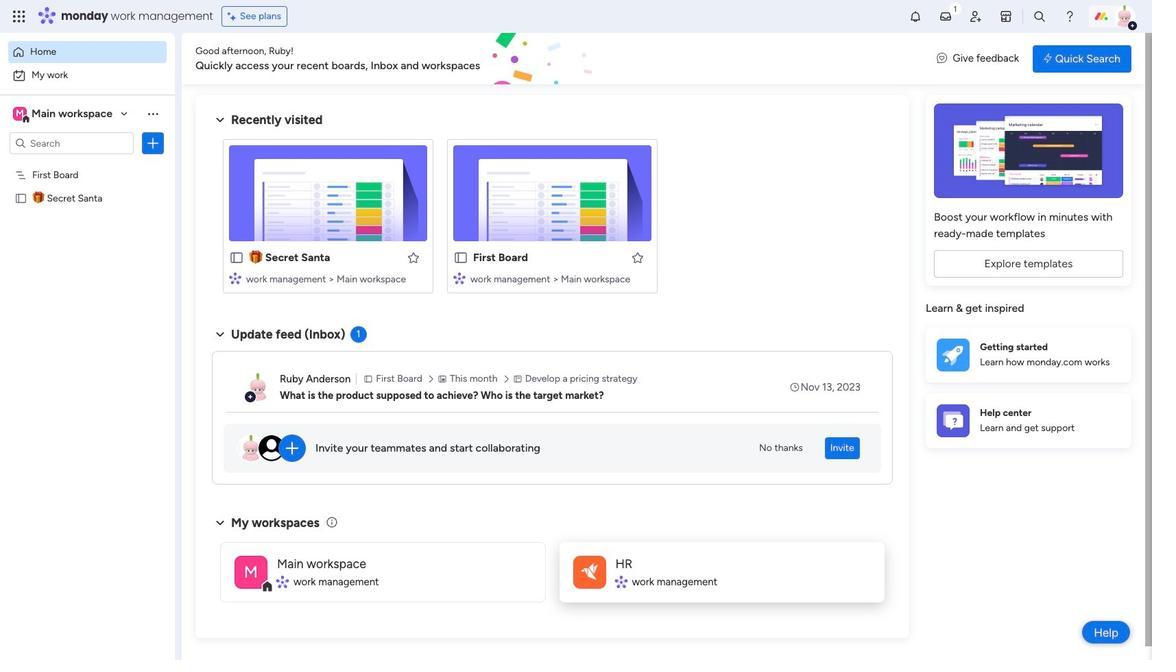 Task type: vqa. For each thing, say whether or not it's contained in the screenshot.
"Application Logo"
no



Task type: locate. For each thing, give the bounding box(es) containing it.
notifications image
[[909, 10, 923, 23]]

0 horizontal spatial ruby anderson image
[[244, 374, 272, 401]]

help center element
[[926, 393, 1132, 448]]

0 horizontal spatial add to favorites image
[[407, 251, 420, 264]]

1 horizontal spatial add to favorites image
[[631, 251, 645, 264]]

workspace image
[[574, 556, 607, 589]]

templates image image
[[938, 104, 1119, 198]]

close recently visited image
[[212, 112, 228, 128]]

1 vertical spatial option
[[8, 64, 167, 86]]

1 element
[[350, 327, 367, 343]]

1 vertical spatial public board image
[[229, 250, 244, 265]]

add to favorites image
[[407, 251, 420, 264], [631, 251, 645, 264]]

help image
[[1063, 10, 1077, 23]]

workspace image
[[13, 106, 27, 121], [235, 556, 268, 589], [582, 560, 598, 585]]

public board image
[[14, 191, 27, 204], [229, 250, 244, 265]]

0 vertical spatial public board image
[[14, 191, 27, 204]]

option
[[8, 41, 167, 63], [8, 64, 167, 86], [0, 162, 175, 165]]

select product image
[[12, 10, 26, 23]]

v2 user feedback image
[[937, 51, 947, 66]]

2 add to favorites image from the left
[[631, 251, 645, 264]]

1 horizontal spatial ruby anderson image
[[1114, 5, 1136, 27]]

1 add to favorites image from the left
[[407, 251, 420, 264]]

0 horizontal spatial public board image
[[14, 191, 27, 204]]

public board image
[[453, 250, 468, 265]]

monday marketplace image
[[999, 10, 1013, 23]]

ruby anderson image
[[1114, 5, 1136, 27], [244, 374, 272, 401]]

1 horizontal spatial public board image
[[229, 250, 244, 265]]

list box
[[0, 160, 175, 395]]

workspace options image
[[146, 107, 160, 121]]

1 vertical spatial ruby anderson image
[[244, 374, 272, 401]]

Search in workspace field
[[29, 135, 115, 151]]

2 horizontal spatial workspace image
[[582, 560, 598, 585]]



Task type: describe. For each thing, give the bounding box(es) containing it.
1 horizontal spatial workspace image
[[235, 556, 268, 589]]

public board image inside quick search results list box
[[229, 250, 244, 265]]

close update feed (inbox) image
[[212, 327, 228, 343]]

invite members image
[[969, 10, 983, 23]]

add to favorites image for public board image in quick search results list box
[[407, 251, 420, 264]]

2 vertical spatial option
[[0, 162, 175, 165]]

close my workspaces image
[[212, 515, 228, 531]]

v2 bolt switch image
[[1044, 51, 1052, 66]]

component image
[[616, 576, 628, 589]]

search everything image
[[1033, 10, 1047, 23]]

quick search results list box
[[212, 128, 893, 310]]

see plans image
[[228, 9, 240, 24]]

0 vertical spatial ruby anderson image
[[1114, 5, 1136, 27]]

options image
[[146, 137, 160, 150]]

1 image
[[949, 1, 962, 16]]

0 horizontal spatial workspace image
[[13, 106, 27, 121]]

workspace image inside icon
[[582, 560, 598, 585]]

getting started element
[[926, 328, 1132, 382]]

update feed image
[[939, 10, 953, 23]]

add to favorites image for public board icon
[[631, 251, 645, 264]]

workspace selection element
[[13, 106, 115, 123]]

0 vertical spatial option
[[8, 41, 167, 63]]



